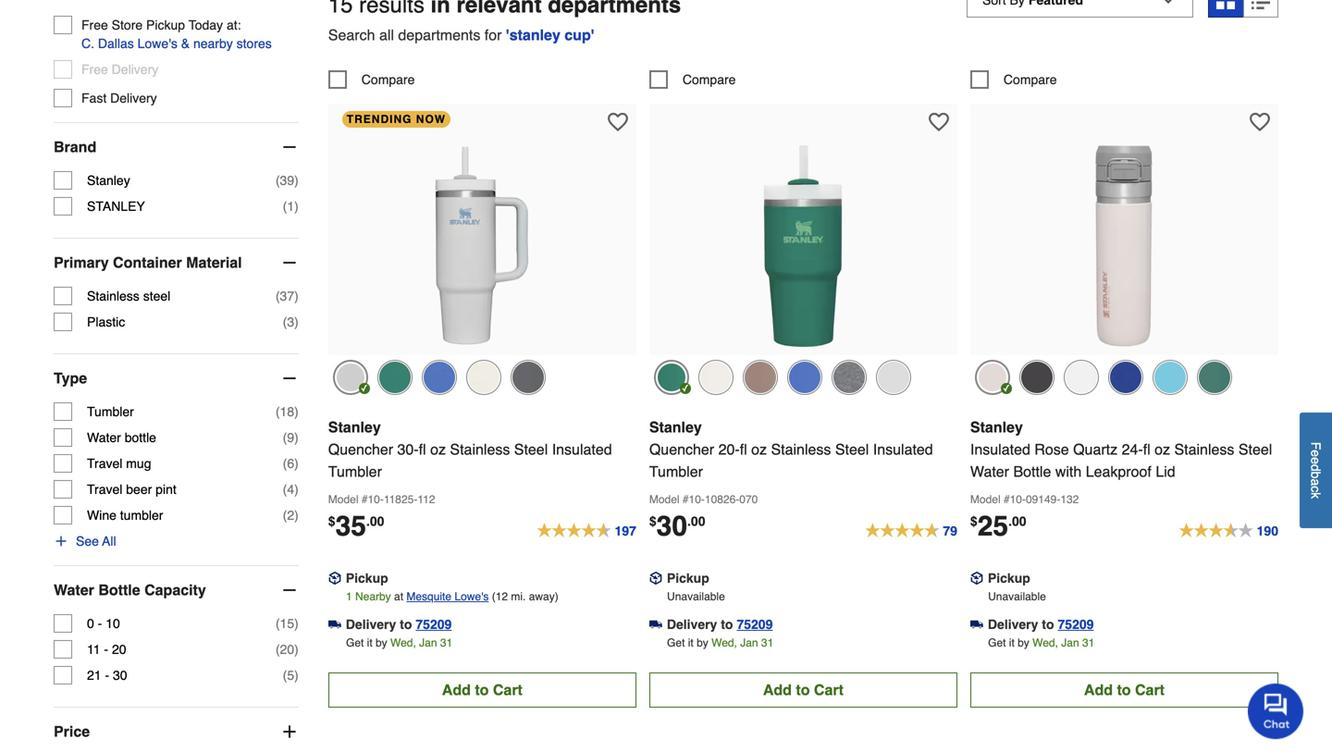 Task type: describe. For each thing, give the bounding box(es) containing it.
mesquite lowe's button
[[407, 587, 489, 606]]

plus image inside price button
[[280, 723, 299, 741]]

11
[[87, 642, 100, 657]]

2 add from the left
[[763, 681, 792, 698]]

primary container material
[[54, 254, 242, 271]]

price button
[[54, 708, 299, 752]]

2 75209 button from the left
[[737, 615, 773, 634]]

today
[[189, 18, 223, 32]]

( for 9
[[283, 430, 287, 445]]

39
[[280, 173, 294, 188]]

1 vertical spatial lowe's
[[455, 590, 489, 603]]

stainless inside stanley quencher 20-fl oz stainless steel insulated tumbler
[[771, 441, 831, 458]]

stanley
[[510, 26, 561, 43]]

3 add to cart button from the left
[[971, 673, 1279, 708]]

c
[[1309, 486, 1324, 492]]

( for 18
[[276, 404, 280, 419]]

model # 10-10826-070
[[649, 493, 758, 506]]

bottle
[[125, 430, 156, 445]]

2 add to cart from the left
[[763, 681, 844, 698]]

fast
[[81, 91, 107, 106]]

bottle inside stanley insulated rose quartz 24-fl oz stainless steel water bottle with leakproof lid
[[1014, 463, 1051, 480]]

k
[[1309, 492, 1324, 499]]

- for 11
[[104, 642, 108, 657]]

- for 0
[[98, 616, 102, 631]]

minus image
[[280, 581, 299, 600]]

bottle inside button
[[98, 582, 140, 599]]

) for ( 6 )
[[294, 456, 299, 471]]

wine tumbler
[[87, 508, 163, 523]]

0 - 10
[[87, 616, 120, 631]]

cart for second add to cart button from left
[[814, 681, 844, 698]]

( for 4
[[283, 482, 287, 497]]

actual price $35.00 element
[[328, 510, 384, 542]]

capacity
[[144, 582, 206, 599]]

(12
[[492, 590, 508, 603]]

now
[[416, 113, 446, 126]]

.00 for 35
[[366, 514, 384, 529]]

cream tonal image
[[698, 360, 734, 395]]

insulated for quencher 30-fl oz stainless steel insulated tumbler
[[552, 441, 612, 458]]

at:
[[227, 18, 241, 32]]

( 1 )
[[283, 199, 299, 214]]

2 heart outline image from the left
[[929, 112, 949, 132]]

10- for rose
[[1010, 493, 1026, 506]]

quencher for quencher 30-fl oz stainless steel insulated tumbler
[[328, 441, 393, 458]]

get for first 75209 button from the right
[[988, 636, 1006, 649]]

1 75209 from the left
[[416, 617, 452, 632]]

( 9 )
[[283, 430, 299, 445]]

cup
[[565, 26, 591, 43]]

0
[[87, 616, 94, 631]]

( for 37
[[276, 289, 280, 304]]

rose quartz image
[[975, 360, 1010, 395]]

mug
[[126, 456, 151, 471]]

water for water bottle capacity
[[54, 582, 94, 599]]

stanley 10-09149-132 insulated rose quartz 24-fl oz stainless steel water bottle with leakproof lid image
[[1023, 144, 1226, 348]]

insulated for quencher 20-fl oz stainless steel insulated tumbler
[[873, 441, 933, 458]]

oz for 20-
[[751, 441, 767, 458]]

water bottle capacity button
[[54, 566, 299, 614]]

type
[[54, 370, 87, 387]]

3 add to cart from the left
[[1084, 681, 1165, 698]]

water bottle capacity
[[54, 582, 206, 599]]

09149-
[[1026, 493, 1061, 506]]

brand
[[54, 138, 96, 156]]

24-
[[1122, 441, 1143, 458]]

5014015141 element
[[971, 70, 1057, 89]]

132
[[1061, 493, 1079, 506]]

dallas
[[98, 36, 134, 51]]

4
[[287, 482, 294, 497]]

model for quencher 30-fl oz stainless steel insulated tumbler
[[328, 493, 359, 506]]

( 4 )
[[283, 482, 299, 497]]

( 15 )
[[276, 616, 299, 631]]

1 iris image from the left
[[422, 360, 457, 395]]

beer
[[126, 482, 152, 497]]

31 for first 75209 button from the right
[[1082, 636, 1095, 649]]

stainless steel
[[87, 289, 170, 304]]

1 horizontal spatial 1
[[346, 590, 352, 603]]

stores
[[237, 36, 272, 51]]

.00 for 25
[[1009, 514, 1027, 529]]

mi.
[[511, 590, 526, 603]]

chat invite button image
[[1248, 683, 1305, 739]]

model for insulated rose quartz 24-fl oz stainless steel water bottle with leakproof lid
[[971, 493, 1001, 506]]

rose
[[1035, 441, 1069, 458]]

delivery to 75209 for 3rd 75209 button from the right
[[346, 617, 452, 632]]

trending
[[347, 113, 412, 126]]

20-
[[719, 441, 740, 458]]

nearby
[[193, 36, 233, 51]]

delivery for 3rd 75209 button from the right
[[346, 617, 396, 632]]

1 e from the top
[[1309, 450, 1324, 457]]

10
[[106, 616, 120, 631]]

2 iris image from the left
[[787, 360, 822, 395]]

travel for travel mug
[[87, 456, 122, 471]]

) for ( 15 )
[[294, 616, 299, 631]]

0 horizontal spatial 30
[[113, 668, 127, 683]]

cream tonal image
[[466, 360, 501, 395]]

070
[[740, 493, 758, 506]]

material
[[186, 254, 242, 271]]

10- for 20-
[[689, 493, 705, 506]]

35
[[335, 510, 366, 542]]

10- for 30-
[[368, 493, 384, 506]]

) for ( 1 )
[[294, 199, 299, 214]]

departments
[[398, 26, 481, 43]]

minus image for primary container material
[[280, 254, 299, 272]]

at
[[394, 590, 403, 603]]

primary
[[54, 254, 109, 271]]

travel mug
[[87, 456, 151, 471]]

wed, for first 75209 button from the right
[[1033, 636, 1058, 649]]

travel beer pint
[[87, 482, 176, 497]]

model for quencher 20-fl oz stainless steel insulated tumbler
[[649, 493, 680, 506]]

6
[[287, 456, 294, 471]]

all
[[102, 534, 116, 549]]

pickup image for 3rd 75209 button from the right
[[328, 572, 341, 585]]

get it by wed, jan 31 for second 75209 button from right
[[667, 636, 774, 649]]

actual price $30.00 element
[[649, 510, 705, 542]]

actual price $25.00 element
[[971, 510, 1027, 542]]

) for ( 4 )
[[294, 482, 299, 497]]

( 5 )
[[283, 668, 299, 683]]

insulated inside stanley insulated rose quartz 24-fl oz stainless steel water bottle with leakproof lid
[[971, 441, 1031, 458]]

tumbler for stanley quencher 30-fl oz stainless steel insulated tumbler
[[328, 463, 382, 480]]

steel
[[143, 289, 170, 304]]

away)
[[529, 590, 559, 603]]

1 ' from the left
[[506, 26, 510, 43]]

type button
[[54, 354, 299, 403]]

model # 10-11825-112
[[328, 493, 435, 506]]

steel for quencher 20-fl oz stainless steel insulated tumbler
[[835, 441, 869, 458]]

5013928929 element
[[649, 70, 736, 89]]

see
[[76, 534, 99, 549]]

( 2 )
[[283, 508, 299, 523]]

all
[[379, 26, 394, 43]]

plus image inside see all 'button'
[[54, 534, 68, 549]]

fl for 30-
[[419, 441, 426, 458]]

$ 35 .00
[[328, 510, 384, 542]]

b
[[1309, 471, 1324, 479]]

stainless inside stanley quencher 30-fl oz stainless steel insulated tumbler
[[450, 441, 510, 458]]

1 75209 button from the left
[[416, 615, 452, 634]]

pickup up "c. dallas lowe's & nearby stores" button
[[146, 18, 185, 32]]

for
[[485, 26, 502, 43]]

79
[[943, 524, 958, 538]]

$ for 25
[[971, 514, 978, 529]]

# for stanley quencher 20-fl oz stainless steel insulated tumbler
[[683, 493, 689, 506]]

compare for '5014015141' element
[[1004, 72, 1057, 87]]

free for free store pickup today at:
[[81, 18, 108, 32]]

delivery for first 75209 button from the right
[[988, 617, 1039, 632]]

) for ( 39 )
[[294, 173, 299, 188]]

1 20 from the left
[[112, 642, 126, 657]]

truck filled image for pickup image for 3rd 75209 button from the right
[[328, 618, 341, 631]]

31 for 3rd 75209 button from the right
[[440, 636, 453, 649]]

190
[[1257, 524, 1279, 538]]

0 horizontal spatial 1
[[287, 199, 294, 214]]

quartz
[[1073, 441, 1118, 458]]

$ for 35
[[328, 514, 335, 529]]

truck filled image
[[971, 618, 983, 631]]

mesquite
[[407, 590, 452, 603]]

37
[[280, 289, 294, 304]]

1 alpine image from the left
[[377, 360, 412, 395]]

1 add from the left
[[442, 681, 471, 698]]

) for ( 37 )
[[294, 289, 299, 304]]

free for free delivery
[[81, 62, 108, 77]]

pickup for 3rd 75209 button from the right
[[346, 571, 388, 586]]

21 - 30
[[87, 668, 127, 683]]



Task type: locate. For each thing, give the bounding box(es) containing it.
1 vertical spatial bottle
[[98, 582, 140, 599]]

1 down 39
[[287, 199, 294, 214]]

pickup for first 75209 button from the right
[[988, 571, 1031, 586]]

tumbler up water bottle
[[87, 404, 134, 419]]

9
[[287, 430, 294, 445]]

2 pickup image from the left
[[649, 572, 662, 585]]

steel inside stanley quencher 30-fl oz stainless steel insulated tumbler
[[514, 441, 548, 458]]

0 horizontal spatial insulated
[[552, 441, 612, 458]]

0 horizontal spatial get
[[346, 636, 364, 649]]

3 compare from the left
[[1004, 72, 1057, 87]]

fl inside stanley quencher 20-fl oz stainless steel insulated tumbler
[[740, 441, 747, 458]]

travel for travel beer pint
[[87, 482, 122, 497]]

2 insulated from the left
[[873, 441, 933, 458]]

stainless up plastic
[[87, 289, 140, 304]]

( 37 )
[[276, 289, 299, 304]]

grid view image
[[1217, 0, 1235, 9]]

1 horizontal spatial plus image
[[280, 723, 299, 741]]

1 vertical spatial free
[[81, 62, 108, 77]]

2 horizontal spatial compare
[[1004, 72, 1057, 87]]

2 horizontal spatial pickup image
[[971, 572, 983, 585]]

it for first 75209 button from the right
[[1009, 636, 1015, 649]]

insulated inside stanley quencher 20-fl oz stainless steel insulated tumbler
[[873, 441, 933, 458]]

$ 30 .00
[[649, 510, 705, 542]]

1 horizontal spatial get it by wed, jan 31
[[667, 636, 774, 649]]

2 horizontal spatial 75209 button
[[1058, 615, 1094, 634]]

stanley 10-11825-112 quencher 30-fl oz stainless steel insulated tumbler image
[[381, 144, 584, 348]]

.00 down model # 10-09149-132
[[1009, 514, 1027, 529]]

2 horizontal spatial steel
[[1239, 441, 1273, 458]]

# up "$ 30 .00"
[[683, 493, 689, 506]]

0 horizontal spatial 20
[[112, 642, 126, 657]]

0 vertical spatial -
[[98, 616, 102, 631]]

.00 inside $ 25 .00
[[1009, 514, 1027, 529]]

10- up "actual price $30.00" element in the bottom of the page
[[689, 493, 705, 506]]

0 horizontal spatial get it by wed, jan 31
[[346, 636, 453, 649]]

iris image left cream tonal image
[[422, 360, 457, 395]]

11 ) from the top
[[294, 642, 299, 657]]

delivery for second 75209 button from right
[[667, 617, 717, 632]]

18
[[280, 404, 294, 419]]

9 ) from the top
[[294, 508, 299, 523]]

f e e d b a c k button
[[1300, 413, 1332, 528]]

2 by from the left
[[697, 636, 709, 649]]

1 travel from the top
[[87, 456, 122, 471]]

1 horizontal spatial heart outline image
[[929, 112, 949, 132]]

minus image inside the brand button
[[280, 138, 299, 156]]

2 horizontal spatial #
[[1004, 493, 1010, 506]]

) down 39
[[294, 199, 299, 214]]

3 add from the left
[[1084, 681, 1113, 698]]

3 31 from the left
[[1082, 636, 1095, 649]]

fog image
[[333, 360, 368, 395]]

1 horizontal spatial jan
[[740, 636, 758, 649]]

1 quencher from the left
[[328, 441, 393, 458]]

1 by from the left
[[376, 636, 387, 649]]

30 right 21
[[113, 668, 127, 683]]

oz inside stanley quencher 20-fl oz stainless steel insulated tumbler
[[751, 441, 767, 458]]

unavailable down "$ 30 .00"
[[667, 590, 725, 603]]

) up ( 2 )
[[294, 482, 299, 497]]

rose quartz glow image
[[743, 360, 778, 395]]

1 charcoal image from the left
[[832, 360, 867, 395]]

3
[[287, 315, 294, 329]]

) for ( 9 )
[[294, 430, 299, 445]]

0 horizontal spatial 75209 button
[[416, 615, 452, 634]]

) down ( 4 )
[[294, 508, 299, 523]]

travel
[[87, 456, 122, 471], [87, 482, 122, 497]]

1 horizontal spatial 31
[[761, 636, 774, 649]]

.00 down model # 10-11825-112
[[366, 514, 384, 529]]

brand button
[[54, 123, 299, 171]]

0 horizontal spatial fl
[[419, 441, 426, 458]]

2 compare from the left
[[683, 72, 736, 87]]

price
[[54, 723, 90, 740]]

3 get from the left
[[988, 636, 1006, 649]]

3 insulated from the left
[[971, 441, 1031, 458]]

0 horizontal spatial cart
[[493, 681, 523, 698]]

by for second 75209 button from right
[[697, 636, 709, 649]]

2 20 from the left
[[280, 642, 294, 657]]

stanley down alpine icon
[[649, 419, 702, 436]]

1 horizontal spatial truck filled image
[[649, 618, 662, 631]]

1 vertical spatial travel
[[87, 482, 122, 497]]

0 horizontal spatial #
[[362, 493, 368, 506]]

2 charcoal image from the left
[[1020, 360, 1055, 395]]

1 horizontal spatial charcoal image
[[1020, 360, 1055, 395]]

water for water bottle
[[87, 430, 121, 445]]

4 ) from the top
[[294, 315, 299, 329]]

tumbler inside stanley quencher 30-fl oz stainless steel insulated tumbler
[[328, 463, 382, 480]]

0 horizontal spatial steel
[[514, 441, 548, 458]]

1 model from the left
[[328, 493, 359, 506]]

.00 for 30
[[687, 514, 705, 529]]

1 horizontal spatial .00
[[687, 514, 705, 529]]

lapis image
[[1108, 360, 1144, 395]]

truck filled image for pickup image associated with second 75209 button from right
[[649, 618, 662, 631]]

0 horizontal spatial .00
[[366, 514, 384, 529]]

3 heart outline image from the left
[[1250, 112, 1270, 132]]

get it by wed, jan 31
[[346, 636, 453, 649], [667, 636, 774, 649], [988, 636, 1095, 649]]

2 $ from the left
[[649, 514, 657, 529]]

oz up the lid
[[1155, 441, 1170, 458]]

) for ( 18 )
[[294, 404, 299, 419]]

1 horizontal spatial compare
[[683, 72, 736, 87]]

1 horizontal spatial add
[[763, 681, 792, 698]]

minus image for type
[[280, 369, 299, 388]]

stainless inside stanley insulated rose quartz 24-fl oz stainless steel water bottle with leakproof lid
[[1175, 441, 1235, 458]]

0 horizontal spatial lowe's
[[138, 36, 177, 51]]

) up 6
[[294, 430, 299, 445]]

2 add to cart button from the left
[[649, 673, 958, 708]]

stanley inside stanley insulated rose quartz 24-fl oz stainless steel water bottle with leakproof lid
[[971, 419, 1023, 436]]

2 vertical spatial water
[[54, 582, 94, 599]]

insulated up 197 button
[[552, 441, 612, 458]]

compare for the 5013928929 element
[[683, 72, 736, 87]]

2
[[287, 508, 294, 523]]

minus image inside "type" button
[[280, 369, 299, 388]]

2 wed, from the left
[[712, 636, 737, 649]]

charcoal image left polar image
[[1020, 360, 1055, 395]]

- right 0
[[98, 616, 102, 631]]

fl up 112
[[419, 441, 426, 458]]

1 horizontal spatial add to cart button
[[649, 673, 958, 708]]

$ inside '$ 35 .00'
[[328, 514, 335, 529]]

nearby
[[355, 590, 391, 603]]

pickup image up truck filled icon
[[971, 572, 983, 585]]

2 horizontal spatial oz
[[1155, 441, 1170, 458]]

pickup image for second 75209 button from right
[[649, 572, 662, 585]]

0 horizontal spatial unavailable
[[667, 590, 725, 603]]

0 horizontal spatial 31
[[440, 636, 453, 649]]

2 horizontal spatial add to cart
[[1084, 681, 1165, 698]]

2 horizontal spatial .00
[[1009, 514, 1027, 529]]

1 ) from the top
[[294, 173, 299, 188]]

stainless
[[87, 289, 140, 304], [450, 441, 510, 458], [771, 441, 831, 458], [1175, 441, 1235, 458]]

- right '11'
[[104, 642, 108, 657]]

2 quencher from the left
[[649, 441, 714, 458]]

oz inside stanley insulated rose quartz 24-fl oz stainless steel water bottle with leakproof lid
[[1155, 441, 1170, 458]]

steel inside stanley quencher 20-fl oz stainless steel insulated tumbler
[[835, 441, 869, 458]]

# up actual price $35.00 element
[[362, 493, 368, 506]]

) up 5
[[294, 642, 299, 657]]

insulated inside stanley quencher 30-fl oz stainless steel insulated tumbler
[[552, 441, 612, 458]]

20 down 15
[[280, 642, 294, 657]]

model up "actual price $30.00" element in the bottom of the page
[[649, 493, 680, 506]]

2 horizontal spatial cart
[[1135, 681, 1165, 698]]

2 horizontal spatial tumbler
[[649, 463, 703, 480]]

3 75209 button from the left
[[1058, 615, 1094, 634]]

1 add to cart button from the left
[[328, 673, 636, 708]]

) up ( 20 )
[[294, 616, 299, 631]]

79 button
[[865, 513, 958, 539]]

1 vertical spatial -
[[104, 642, 108, 657]]

) down ( 37 )
[[294, 315, 299, 329]]

2 get it by wed, jan 31 from the left
[[667, 636, 774, 649]]

75209
[[416, 617, 452, 632], [737, 617, 773, 632], [1058, 617, 1094, 632]]

minus image
[[280, 138, 299, 156], [280, 254, 299, 272], [280, 369, 299, 388]]

0 horizontal spatial wed,
[[390, 636, 416, 649]]

jan for 3rd 75209 button from the right
[[419, 636, 437, 649]]

# for stanley quencher 30-fl oz stainless steel insulated tumbler
[[362, 493, 368, 506]]

f e e d b a c k
[[1309, 442, 1324, 499]]

quencher left 20-
[[649, 441, 714, 458]]

fl up 070
[[740, 441, 747, 458]]

0 vertical spatial bottle
[[1014, 463, 1051, 480]]

1 horizontal spatial 30
[[657, 510, 687, 542]]

model up 25 at the right bottom
[[971, 493, 1001, 506]]

3 minus image from the top
[[280, 369, 299, 388]]

see all button
[[54, 532, 116, 551]]

a
[[1309, 479, 1324, 486]]

store
[[112, 18, 143, 32]]

10- up actual price $35.00 element
[[368, 493, 384, 506]]

0 vertical spatial minus image
[[280, 138, 299, 156]]

plus image
[[54, 534, 68, 549], [280, 723, 299, 741]]

1 free from the top
[[81, 18, 108, 32]]

) up '( 1 )'
[[294, 173, 299, 188]]

0 horizontal spatial add to cart button
[[328, 673, 636, 708]]

plastic
[[87, 315, 125, 329]]

3 75209 from the left
[[1058, 617, 1094, 632]]

0 horizontal spatial charcoal image
[[832, 360, 867, 395]]

1 horizontal spatial 75209 button
[[737, 615, 773, 634]]

3 fl from the left
[[1143, 441, 1151, 458]]

stanley for stanley
[[87, 173, 130, 188]]

model
[[328, 493, 359, 506], [649, 493, 680, 506], [971, 493, 1001, 506]]

c. dallas lowe's & nearby stores
[[81, 36, 272, 51]]

.00
[[366, 514, 384, 529], [687, 514, 705, 529], [1009, 514, 1027, 529]]

1 heart outline image from the left
[[608, 112, 628, 132]]

2 horizontal spatial delivery to 75209
[[988, 617, 1094, 632]]

get it by wed, jan 31 for 3rd 75209 button from the right
[[346, 636, 453, 649]]

pickup for second 75209 button from right
[[667, 571, 709, 586]]

charcoal image
[[511, 360, 546, 395]]

c. dallas lowe's & nearby stores button
[[81, 34, 272, 53]]

0 vertical spatial 30
[[657, 510, 687, 542]]

pool image
[[1153, 360, 1188, 395]]

( 18 )
[[276, 404, 299, 419]]

3 by from the left
[[1018, 636, 1030, 649]]

11825-
[[384, 493, 418, 506]]

get for second 75209 button from right
[[667, 636, 685, 649]]

1 vertical spatial plus image
[[280, 723, 299, 741]]

steel inside stanley insulated rose quartz 24-fl oz stainless steel water bottle with leakproof lid
[[1239, 441, 1273, 458]]

fog image
[[876, 360, 911, 395]]

quencher for quencher 20-fl oz stainless steel insulated tumbler
[[649, 441, 714, 458]]

1 horizontal spatial it
[[688, 636, 694, 649]]

2 horizontal spatial add
[[1084, 681, 1113, 698]]

oz right 20-
[[751, 441, 767, 458]]

) for ( 3 )
[[294, 315, 299, 329]]

2 vertical spatial minus image
[[280, 369, 299, 388]]

1 horizontal spatial alpine image
[[1197, 360, 1232, 395]]

jan for second 75209 button from right
[[740, 636, 758, 649]]

iris image
[[422, 360, 457, 395], [787, 360, 822, 395]]

) for ( 5 )
[[294, 668, 299, 683]]

alpine image
[[654, 360, 689, 395]]

2 horizontal spatial fl
[[1143, 441, 1151, 458]]

fast delivery
[[81, 91, 157, 106]]

stanley inside stanley quencher 20-fl oz stainless steel insulated tumbler
[[649, 419, 702, 436]]

3 steel from the left
[[1239, 441, 1273, 458]]

stanley inside stanley quencher 30-fl oz stainless steel insulated tumbler
[[328, 419, 381, 436]]

minus image up 37 on the top
[[280, 254, 299, 272]]

wine
[[87, 508, 116, 523]]

$ right 2
[[328, 514, 335, 529]]

stainless right 20-
[[771, 441, 831, 458]]

) up ( 9 )
[[294, 404, 299, 419]]

1 horizontal spatial get
[[667, 636, 685, 649]]

) down ( 20 )
[[294, 668, 299, 683]]

1 horizontal spatial steel
[[835, 441, 869, 458]]

get for 3rd 75209 button from the right
[[346, 636, 364, 649]]

1 $ from the left
[[328, 514, 335, 529]]

0 vertical spatial free
[[81, 18, 108, 32]]

stanley quencher 30-fl oz stainless steel insulated tumbler
[[328, 419, 612, 480]]

insulated left rose
[[971, 441, 1031, 458]]

20 right '11'
[[112, 642, 126, 657]]

compare inside 5014688123 element
[[362, 72, 415, 87]]

2 fl from the left
[[740, 441, 747, 458]]

7 ) from the top
[[294, 456, 299, 471]]

1 oz from the left
[[430, 441, 446, 458]]

$ right 79
[[971, 514, 978, 529]]

lowe's inside button
[[138, 36, 177, 51]]

' right for
[[506, 26, 510, 43]]

truck filled image
[[328, 618, 341, 631], [649, 618, 662, 631]]

water up 0
[[54, 582, 94, 599]]

tumbler inside stanley quencher 20-fl oz stainless steel insulated tumbler
[[649, 463, 703, 480]]

free
[[81, 18, 108, 32], [81, 62, 108, 77]]

2 ' from the left
[[591, 26, 595, 43]]

1 truck filled image from the left
[[328, 618, 341, 631]]

water up model # 10-09149-132
[[971, 463, 1009, 480]]

$ inside $ 25 .00
[[971, 514, 978, 529]]

( 6 )
[[283, 456, 299, 471]]

pickup image down "$ 30 .00"
[[649, 572, 662, 585]]

20
[[112, 642, 126, 657], [280, 642, 294, 657]]

( for 39
[[276, 173, 280, 188]]

3 get it by wed, jan 31 from the left
[[988, 636, 1095, 649]]

2 delivery to 75209 from the left
[[667, 617, 773, 632]]

2 horizontal spatial get it by wed, jan 31
[[988, 636, 1095, 649]]

31 for second 75209 button from right
[[761, 636, 774, 649]]

1 horizontal spatial quencher
[[649, 441, 714, 458]]

1 horizontal spatial bottle
[[1014, 463, 1051, 480]]

2 minus image from the top
[[280, 254, 299, 272]]

free down c.
[[81, 62, 108, 77]]

2 alpine image from the left
[[1197, 360, 1232, 395]]

lid
[[1156, 463, 1176, 480]]

wed, for 3rd 75209 button from the right
[[390, 636, 416, 649]]

1 horizontal spatial delivery to 75209
[[667, 617, 773, 632]]

e up d
[[1309, 450, 1324, 457]]

tumbler for stanley quencher 20-fl oz stainless steel insulated tumbler
[[649, 463, 703, 480]]

2 get from the left
[[667, 636, 685, 649]]

trending now
[[347, 113, 446, 126]]

minus image up 39
[[280, 138, 299, 156]]

0 horizontal spatial quencher
[[328, 441, 393, 458]]

it for second 75209 button from right
[[688, 636, 694, 649]]

1 vertical spatial 1
[[346, 590, 352, 603]]

by for 3rd 75209 button from the right
[[376, 636, 387, 649]]

3 delivery to 75209 from the left
[[988, 617, 1094, 632]]

0 horizontal spatial alpine image
[[377, 360, 412, 395]]

2 horizontal spatial heart outline image
[[1250, 112, 1270, 132]]

2 cart from the left
[[814, 681, 844, 698]]

stanley insulated rose quartz 24-fl oz stainless steel water bottle with leakproof lid
[[971, 419, 1273, 480]]

) up ( 4 )
[[294, 456, 299, 471]]

tumbler
[[120, 508, 163, 523]]

heart outline image
[[608, 112, 628, 132], [929, 112, 949, 132], [1250, 112, 1270, 132]]

2 steel from the left
[[835, 441, 869, 458]]

free delivery
[[81, 62, 158, 77]]

pickup
[[146, 18, 185, 32], [346, 571, 388, 586], [667, 571, 709, 586], [988, 571, 1031, 586]]

30-
[[397, 441, 419, 458]]

1 insulated from the left
[[552, 441, 612, 458]]

charcoal image
[[832, 360, 867, 395], [1020, 360, 1055, 395]]

it for 3rd 75209 button from the right
[[367, 636, 373, 649]]

1 horizontal spatial add to cart
[[763, 681, 844, 698]]

2 .00 from the left
[[687, 514, 705, 529]]

3 .00 from the left
[[1009, 514, 1027, 529]]

insulated down fog image
[[873, 441, 933, 458]]

lowe's down free store pickup today at:
[[138, 36, 177, 51]]

fl inside stanley quencher 30-fl oz stainless steel insulated tumbler
[[419, 441, 426, 458]]

1 add to cart from the left
[[442, 681, 523, 698]]

15
[[280, 616, 294, 631]]

1 horizontal spatial wed,
[[712, 636, 737, 649]]

# up $ 25 .00
[[1004, 493, 1010, 506]]

$ inside "$ 30 .00"
[[649, 514, 657, 529]]

( 39 )
[[276, 173, 299, 188]]

1 horizontal spatial oz
[[751, 441, 767, 458]]

lowe's left (12
[[455, 590, 489, 603]]

1 horizontal spatial insulated
[[873, 441, 933, 458]]

wed, for second 75209 button from right
[[712, 636, 737, 649]]

( for 2
[[283, 508, 287, 523]]

-
[[98, 616, 102, 631], [104, 642, 108, 657], [105, 668, 109, 683]]

plus image left see
[[54, 534, 68, 549]]

2 horizontal spatial model
[[971, 493, 1001, 506]]

1 horizontal spatial #
[[683, 493, 689, 506]]

- for 21
[[105, 668, 109, 683]]

3 wed, from the left
[[1033, 636, 1058, 649]]

5 ) from the top
[[294, 404, 299, 419]]

1 get from the left
[[346, 636, 364, 649]]

$ for 30
[[649, 514, 657, 529]]

.00 down model # 10-10826-070
[[687, 514, 705, 529]]

list view image
[[1252, 0, 1270, 9]]

197
[[615, 524, 636, 538]]

tumbler
[[87, 404, 134, 419], [328, 463, 382, 480], [649, 463, 703, 480]]

3 pickup image from the left
[[971, 572, 983, 585]]

minus image up 18
[[280, 369, 299, 388]]

0 horizontal spatial add to cart
[[442, 681, 523, 698]]

197 button
[[537, 513, 636, 539]]

( for 1
[[283, 199, 287, 214]]

3 model from the left
[[971, 493, 1001, 506]]

minus image inside primary container material button
[[280, 254, 299, 272]]

1 horizontal spatial fl
[[740, 441, 747, 458]]

e
[[1309, 450, 1324, 457], [1309, 457, 1324, 464]]

stanley quencher 20-fl oz stainless steel insulated tumbler
[[649, 419, 933, 480]]

0 horizontal spatial tumbler
[[87, 404, 134, 419]]

30
[[657, 510, 687, 542], [113, 668, 127, 683]]

f
[[1309, 442, 1324, 450]]

75209 button
[[416, 615, 452, 634], [737, 615, 773, 634], [1058, 615, 1094, 634]]

$ right 197
[[649, 514, 657, 529]]

jan for first 75209 button from the right
[[1062, 636, 1079, 649]]

2 oz from the left
[[751, 441, 767, 458]]

c.
[[81, 36, 94, 51]]

)
[[294, 173, 299, 188], [294, 199, 299, 214], [294, 289, 299, 304], [294, 315, 299, 329], [294, 404, 299, 419], [294, 430, 299, 445], [294, 456, 299, 471], [294, 482, 299, 497], [294, 508, 299, 523], [294, 616, 299, 631], [294, 642, 299, 657], [294, 668, 299, 683]]

unavailable for first 75209 button from the right
[[988, 590, 1046, 603]]

0 horizontal spatial it
[[367, 636, 373, 649]]

pickup image
[[328, 572, 341, 585], [649, 572, 662, 585], [971, 572, 983, 585]]

2 e from the top
[[1309, 457, 1324, 464]]

alpine image right fog icon
[[377, 360, 412, 395]]

' right stanley
[[591, 26, 595, 43]]

1 horizontal spatial tumbler
[[328, 463, 382, 480]]

quencher inside stanley quencher 20-fl oz stainless steel insulated tumbler
[[649, 441, 714, 458]]

( for 6
[[283, 456, 287, 471]]

&
[[181, 36, 190, 51]]

e up b
[[1309, 457, 1324, 464]]

compare inside the 5013928929 element
[[683, 72, 736, 87]]

2 truck filled image from the left
[[649, 618, 662, 631]]

2 horizontal spatial get
[[988, 636, 1006, 649]]

alpine image
[[377, 360, 412, 395], [1197, 360, 1232, 395]]

0 horizontal spatial $
[[328, 514, 335, 529]]

3 # from the left
[[1004, 493, 1010, 506]]

1 it from the left
[[367, 636, 373, 649]]

31
[[440, 636, 453, 649], [761, 636, 774, 649], [1082, 636, 1095, 649]]

plus image down 5
[[280, 723, 299, 741]]

cart for third add to cart button
[[1135, 681, 1165, 698]]

quencher inside stanley quencher 30-fl oz stainless steel insulated tumbler
[[328, 441, 393, 458]]

1 nearby at mesquite lowe's (12 mi. away)
[[346, 590, 559, 603]]

2 vertical spatial -
[[105, 668, 109, 683]]

add to cart
[[442, 681, 523, 698], [763, 681, 844, 698], [1084, 681, 1165, 698]]

fl inside stanley insulated rose quartz 24-fl oz stainless steel water bottle with leakproof lid
[[1143, 441, 1151, 458]]

compare for 5014688123 element
[[362, 72, 415, 87]]

1 minus image from the top
[[280, 138, 299, 156]]

8 ) from the top
[[294, 482, 299, 497]]

2 model from the left
[[649, 493, 680, 506]]

2 75209 from the left
[[737, 617, 773, 632]]

pickup image right minus icon
[[328, 572, 341, 585]]

3 ) from the top
[[294, 289, 299, 304]]

stanley for stanley quencher 20-fl oz stainless steel insulated tumbler
[[649, 419, 702, 436]]

30 down model # 10-10826-070
[[657, 510, 687, 542]]

stanley down rose quartz icon at the right of the page
[[971, 419, 1023, 436]]

free up c.
[[81, 18, 108, 32]]

- right 21
[[105, 668, 109, 683]]

0 vertical spatial travel
[[87, 456, 122, 471]]

stanley for stanley quencher 30-fl oz stainless steel insulated tumbler
[[328, 419, 381, 436]]

delivery to 75209 for first 75209 button from the right
[[988, 617, 1094, 632]]

compare
[[362, 72, 415, 87], [683, 72, 736, 87], [1004, 72, 1057, 87]]

travel up wine
[[87, 482, 122, 497]]

2 ) from the top
[[294, 199, 299, 214]]

2 horizontal spatial by
[[1018, 636, 1030, 649]]

stanley 10-10826-070 quencher 20-fl oz stainless steel insulated tumbler image
[[702, 144, 905, 348]]

3 cart from the left
[[1135, 681, 1165, 698]]

1 jan from the left
[[419, 636, 437, 649]]

1 unavailable from the left
[[667, 590, 725, 603]]

search all departments for ' stanley cup '
[[328, 26, 595, 43]]

steel for quencher 30-fl oz stainless steel insulated tumbler
[[514, 441, 548, 458]]

10826-
[[705, 493, 740, 506]]

5
[[287, 668, 294, 683]]

stanley down fog icon
[[328, 419, 381, 436]]

tumbler up model # 10-10826-070
[[649, 463, 703, 480]]

container
[[113, 254, 182, 271]]

( for 15
[[276, 616, 280, 631]]

travel down water bottle
[[87, 456, 122, 471]]

pickup up nearby
[[346, 571, 388, 586]]

unavailable down actual price $25.00 element
[[988, 590, 1046, 603]]

1 .00 from the left
[[366, 514, 384, 529]]

2 horizontal spatial 31
[[1082, 636, 1095, 649]]

polar image
[[1064, 360, 1099, 395]]

) for ( 2 )
[[294, 508, 299, 523]]

pickup down $ 25 .00
[[988, 571, 1031, 586]]

2 horizontal spatial $
[[971, 514, 978, 529]]

0 vertical spatial plus image
[[54, 534, 68, 549]]

minus image for brand
[[280, 138, 299, 156]]

stainless right 30-
[[450, 441, 510, 458]]

1 10- from the left
[[368, 493, 384, 506]]

1 vertical spatial minus image
[[280, 254, 299, 272]]

1 fl from the left
[[419, 441, 426, 458]]

insulated
[[552, 441, 612, 458], [873, 441, 933, 458], [971, 441, 1031, 458]]

.00 inside "$ 30 .00"
[[687, 514, 705, 529]]

1 compare from the left
[[362, 72, 415, 87]]

25
[[978, 510, 1009, 542]]

2 it from the left
[[688, 636, 694, 649]]

delivery to 75209 for second 75209 button from right
[[667, 617, 773, 632]]

alpine image right pool icon
[[1197, 360, 1232, 395]]

water inside stanley insulated rose quartz 24-fl oz stainless steel water bottle with leakproof lid
[[971, 463, 1009, 480]]

2 unavailable from the left
[[988, 590, 1046, 603]]

stanley up stanley
[[87, 173, 130, 188]]

unavailable for second 75209 button from right
[[667, 590, 725, 603]]

oz for 30-
[[430, 441, 446, 458]]

2 travel from the top
[[87, 482, 122, 497]]

0 horizontal spatial iris image
[[422, 360, 457, 395]]

pickup image for first 75209 button from the right
[[971, 572, 983, 585]]

10 ) from the top
[[294, 616, 299, 631]]

.00 inside '$ 35 .00'
[[366, 514, 384, 529]]

2 jan from the left
[[740, 636, 758, 649]]

delivery to 75209
[[346, 617, 452, 632], [667, 617, 773, 632], [988, 617, 1094, 632]]

model # 10-09149-132
[[971, 493, 1079, 506]]

0 horizontal spatial heart outline image
[[608, 112, 628, 132]]

quencher left 30-
[[328, 441, 393, 458]]

fl up leakproof
[[1143, 441, 1151, 458]]

bottle
[[1014, 463, 1051, 480], [98, 582, 140, 599]]

2 31 from the left
[[761, 636, 774, 649]]

2 horizontal spatial insulated
[[971, 441, 1031, 458]]

1 horizontal spatial lowe's
[[455, 590, 489, 603]]

by for first 75209 button from the right
[[1018, 636, 1030, 649]]

bottle up 10
[[98, 582, 140, 599]]

1 horizontal spatial 10-
[[689, 493, 705, 506]]

model up "35"
[[328, 493, 359, 506]]

wed,
[[390, 636, 416, 649], [712, 636, 737, 649], [1033, 636, 1058, 649]]

2 # from the left
[[683, 493, 689, 506]]

water up travel mug
[[87, 430, 121, 445]]

5014688123 element
[[328, 70, 415, 89]]

0 horizontal spatial 75209
[[416, 617, 452, 632]]

bottle up model # 10-09149-132
[[1014, 463, 1051, 480]]

( for 20
[[276, 642, 280, 657]]

1 # from the left
[[362, 493, 368, 506]]

fl for 20-
[[740, 441, 747, 458]]

3 10- from the left
[[1010, 493, 1026, 506]]

1 vertical spatial 30
[[113, 668, 127, 683]]

stainless up the lid
[[1175, 441, 1235, 458]]

1 left nearby
[[346, 590, 352, 603]]

iris image right rose quartz glow icon
[[787, 360, 822, 395]]

0 horizontal spatial pickup image
[[328, 572, 341, 585]]

21
[[87, 668, 101, 683]]

0 horizontal spatial model
[[328, 493, 359, 506]]

by
[[376, 636, 387, 649], [697, 636, 709, 649], [1018, 636, 1030, 649]]

3 $ from the left
[[971, 514, 978, 529]]

oz
[[430, 441, 446, 458], [751, 441, 767, 458], [1155, 441, 1170, 458]]

10- up actual price $25.00 element
[[1010, 493, 1026, 506]]

'
[[506, 26, 510, 43], [591, 26, 595, 43]]

stanley
[[87, 199, 145, 214]]

( for 3
[[283, 315, 287, 329]]

6 ) from the top
[[294, 430, 299, 445]]

) up 3
[[294, 289, 299, 304]]

cart for 1st add to cart button from the left
[[493, 681, 523, 698]]

oz right 30-
[[430, 441, 446, 458]]

# for stanley insulated rose quartz 24-fl oz stainless steel water bottle with leakproof lid
[[1004, 493, 1010, 506]]

d
[[1309, 464, 1324, 471]]

112
[[418, 493, 435, 506]]

fl
[[419, 441, 426, 458], [740, 441, 747, 458], [1143, 441, 1151, 458]]

$ 25 .00
[[971, 510, 1027, 542]]

10-
[[368, 493, 384, 506], [689, 493, 705, 506], [1010, 493, 1026, 506]]

0 vertical spatial lowe's
[[138, 36, 177, 51]]

charcoal image left fog image
[[832, 360, 867, 395]]

pickup down "actual price $30.00" element in the bottom of the page
[[667, 571, 709, 586]]

tumbler up model # 10-11825-112
[[328, 463, 382, 480]]

3 it from the left
[[1009, 636, 1015, 649]]

1 cart from the left
[[493, 681, 523, 698]]

see all
[[76, 534, 116, 549]]

water inside button
[[54, 582, 94, 599]]

compare inside '5014015141' element
[[1004, 72, 1057, 87]]

oz inside stanley quencher 30-fl oz stainless steel insulated tumbler
[[430, 441, 446, 458]]

stanley for stanley insulated rose quartz 24-fl oz stainless steel water bottle with leakproof lid
[[971, 419, 1023, 436]]

11 - 20
[[87, 642, 126, 657]]

) for ( 20 )
[[294, 642, 299, 657]]



Task type: vqa. For each thing, say whether or not it's contained in the screenshot.
truck filled icon corresponding to first 75209 button from right
yes



